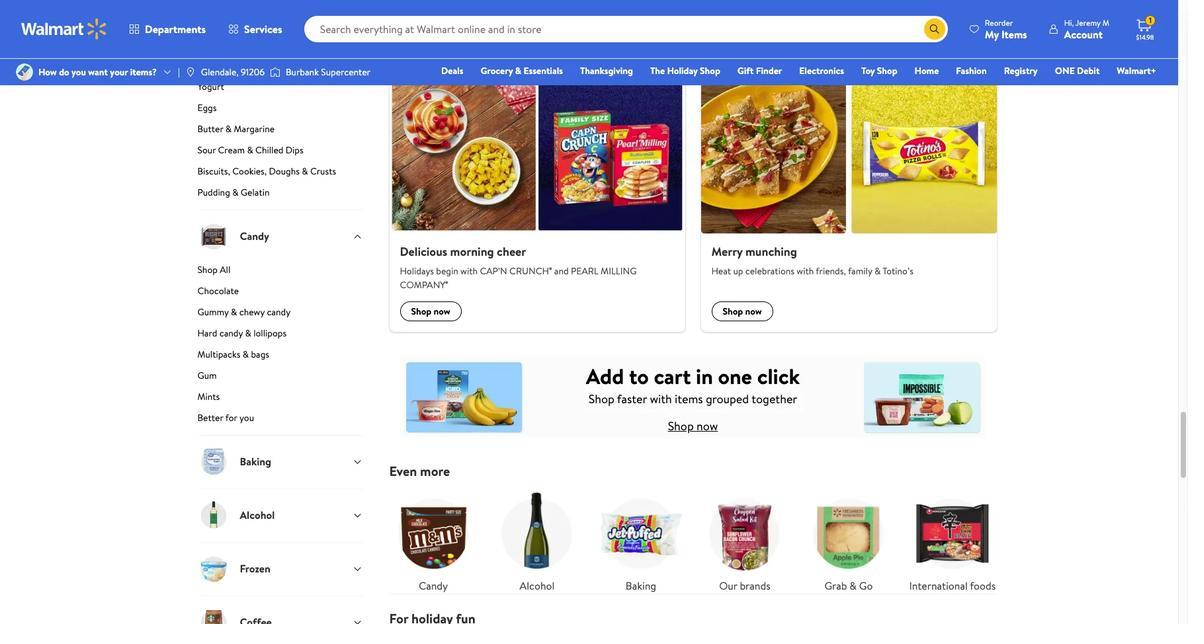 Task type: locate. For each thing, give the bounding box(es) containing it.
our
[[720, 579, 738, 594]]

delicious morning cheer holidays begin with cap'n crunch® and pearl milling company®
[[400, 243, 637, 292]]

0 vertical spatial candy
[[240, 229, 269, 244]]

merry munching heat up celebrations with friends, family & totino's
[[712, 243, 914, 278]]

snacks link
[[597, 0, 685, 51]]

departments
[[145, 22, 206, 36]]

alcohol for the alcohol 'dropdown button'
[[240, 508, 275, 523]]

you right do
[[72, 65, 86, 79]]

shop now link
[[668, 418, 718, 434]]

& right family
[[875, 265, 881, 278]]

thanksgiving link
[[574, 64, 639, 78]]

shop now for merry
[[723, 305, 762, 318]]

1 vertical spatial cream
[[218, 143, 245, 157]]

international foods
[[910, 579, 996, 594]]

0 horizontal spatial  image
[[185, 67, 196, 77]]

gummy & chewy candy link
[[198, 305, 363, 324]]

glendale, 91206
[[201, 65, 265, 79]]

& left crusts
[[302, 164, 308, 178]]

now inside merry munching "list item"
[[746, 305, 762, 318]]

0 vertical spatial candy
[[267, 305, 291, 319]]

1 vertical spatial candy
[[219, 327, 243, 340]]

with left the friends,
[[797, 265, 814, 278]]

alcohol
[[240, 508, 275, 523], [520, 579, 555, 594]]

crunch®
[[510, 265, 552, 278]]

& right 'butter'
[[226, 122, 232, 135]]

candy up multipacks & bags
[[219, 327, 243, 340]]

with for morning
[[461, 265, 478, 278]]

 image
[[270, 66, 281, 79], [185, 67, 196, 77]]

3 list from the top
[[382, 480, 1005, 594]]

frozen inside dropdown button
[[240, 562, 271, 577]]

gelatin
[[241, 186, 270, 199]]

frozen for frozen link
[[522, 36, 553, 50]]

cereal
[[862, 36, 892, 50]]

cream down butter & margarine
[[218, 143, 245, 157]]

&
[[852, 36, 859, 50], [227, 59, 233, 72], [515, 64, 522, 77], [226, 122, 232, 135], [247, 143, 253, 157], [302, 164, 308, 178], [232, 186, 239, 199], [875, 265, 881, 278], [231, 305, 237, 319], [245, 327, 251, 340], [243, 348, 249, 361], [850, 579, 857, 594]]

shop now down items
[[668, 418, 718, 434]]

the holiday shop link
[[645, 64, 727, 78]]

& right grocery
[[515, 64, 522, 77]]

cream inside sour cream & chilled dips link
[[218, 143, 245, 157]]

alcohol inside 'dropdown button'
[[240, 508, 275, 523]]

shop down up
[[723, 305, 743, 318]]

1 horizontal spatial now
[[697, 418, 718, 434]]

1 horizontal spatial you
[[240, 411, 254, 425]]

0 vertical spatial cream
[[198, 59, 224, 72]]

cream inside cream & creamers link
[[198, 59, 224, 72]]

1 horizontal spatial candy
[[267, 305, 291, 319]]

foods
[[970, 579, 996, 594]]

grab & go link
[[805, 490, 893, 594]]

 image up yogurt 'link'
[[270, 66, 281, 79]]

grocery & essentials
[[481, 64, 563, 77]]

click
[[757, 362, 800, 391]]

chocolate
[[198, 284, 239, 297]]

candy link
[[389, 490, 477, 594]]

shop inside merry munching "list item"
[[723, 305, 743, 318]]

pudding & gelatin
[[198, 186, 270, 199]]

& left the chewy
[[231, 305, 237, 319]]

1 list from the top
[[382, 0, 1005, 51]]

0 vertical spatial you
[[72, 65, 86, 79]]

alcohol inside alcohol 'link'
[[520, 579, 555, 594]]

2 horizontal spatial shop now
[[723, 305, 762, 318]]

merry
[[712, 243, 743, 260]]

want
[[88, 65, 108, 79]]

milk
[[198, 37, 214, 51]]

cheese
[[198, 16, 227, 29]]

pearl
[[571, 265, 599, 278]]

cream up yogurt
[[198, 59, 224, 72]]

multipacks
[[198, 348, 240, 361]]

you
[[72, 65, 86, 79], [240, 411, 254, 425]]

cream
[[198, 59, 224, 72], [218, 143, 245, 157]]

1 horizontal spatial with
[[650, 391, 672, 407]]

2 horizontal spatial now
[[746, 305, 762, 318]]

delicious
[[400, 243, 447, 260]]

candy down chocolate link
[[267, 305, 291, 319]]

shop down company®
[[411, 305, 432, 318]]

|
[[178, 65, 180, 79]]

beverages
[[721, 36, 769, 50]]

better for you link
[[198, 411, 363, 435]]

baking inside dropdown button
[[240, 455, 271, 469]]

in
[[696, 362, 713, 391]]

 image for burbank supercenter
[[270, 66, 281, 79]]

1 vertical spatial candy
[[419, 579, 448, 594]]

heat
[[712, 265, 731, 278]]

& down the chewy
[[245, 327, 251, 340]]

hard candy & lollipops link
[[198, 327, 363, 345]]

with inside the delicious morning cheer holidays begin with cap'n crunch® and pearl milling company®
[[461, 265, 478, 278]]

candy inside dropdown button
[[240, 229, 269, 244]]

2 horizontal spatial with
[[797, 265, 814, 278]]

& left the gelatin
[[232, 186, 239, 199]]

now down items
[[697, 418, 718, 434]]

shop down items
[[668, 418, 694, 434]]

breakfast & cereal
[[806, 36, 892, 50]]

cheese link
[[198, 16, 363, 35]]

add
[[586, 362, 624, 391]]

items?
[[130, 65, 157, 79]]

grab & go
[[825, 579, 873, 594]]

0 horizontal spatial now
[[434, 305, 451, 318]]

1 horizontal spatial candy
[[419, 579, 448, 594]]

now inside delicious morning cheer list item
[[434, 305, 451, 318]]

list
[[382, 0, 1005, 51], [382, 67, 1005, 332], [382, 480, 1005, 594]]

& left 91206
[[227, 59, 233, 72]]

shop
[[700, 64, 721, 77], [877, 64, 898, 77], [198, 263, 218, 276], [411, 305, 432, 318], [723, 305, 743, 318], [589, 391, 615, 407], [668, 418, 694, 434]]

delicious morning cheer list item
[[382, 67, 693, 332]]

0 horizontal spatial shop now
[[411, 305, 451, 318]]

shop now down company®
[[411, 305, 451, 318]]

0 horizontal spatial alcohol
[[240, 508, 275, 523]]

& left cereal
[[852, 36, 859, 50]]

with inside the add to cart in one click shop faster with items grouped together
[[650, 391, 672, 407]]

Search search field
[[304, 16, 948, 42]]

now down company®
[[434, 305, 451, 318]]

you for do
[[72, 65, 86, 79]]

1 vertical spatial frozen
[[240, 562, 271, 577]]

gummy
[[198, 305, 229, 319]]

shop now down up
[[723, 305, 762, 318]]

candy
[[267, 305, 291, 319], [219, 327, 243, 340]]

baking for baking link
[[626, 579, 657, 594]]

chewy
[[239, 305, 265, 319]]

shop now inside delicious morning cheer list item
[[411, 305, 451, 318]]

candy button
[[198, 209, 363, 263]]

items
[[675, 391, 703, 407]]

2 vertical spatial list
[[382, 480, 1005, 594]]

services
[[244, 22, 282, 36]]

now down celebrations
[[746, 305, 762, 318]]

0 vertical spatial frozen
[[522, 36, 553, 50]]

gift finder
[[738, 64, 782, 77]]

celebrations
[[746, 265, 795, 278]]

 image right |
[[185, 67, 196, 77]]

with left items
[[650, 391, 672, 407]]

 image
[[16, 64, 33, 81]]

1 horizontal spatial  image
[[270, 66, 281, 79]]

frozen down the alcohol 'dropdown button'
[[240, 562, 271, 577]]

shop left faster
[[589, 391, 615, 407]]

list containing pantry
[[382, 0, 1005, 51]]

bags
[[251, 348, 269, 361]]

0 horizontal spatial with
[[461, 265, 478, 278]]

biscuits, cookies, doughs & crusts link
[[198, 164, 363, 183]]

0 horizontal spatial candy
[[240, 229, 269, 244]]

hi, jeremy m account
[[1065, 17, 1110, 41]]

baking button
[[198, 435, 363, 489]]

candy for candy dropdown button
[[240, 229, 269, 244]]

1 vertical spatial list
[[382, 67, 1005, 332]]

toy shop link
[[856, 64, 904, 78]]

begin
[[436, 265, 458, 278]]

& inside 'link'
[[232, 186, 239, 199]]

reorder
[[985, 17, 1013, 28]]

with inside merry munching heat up celebrations with friends, family & totino's
[[797, 265, 814, 278]]

0 horizontal spatial baking
[[240, 455, 271, 469]]

shop right holiday
[[700, 64, 721, 77]]

with for munching
[[797, 265, 814, 278]]

fashion
[[956, 64, 987, 77]]

to
[[629, 362, 649, 391]]

0 vertical spatial list
[[382, 0, 1005, 51]]

0 horizontal spatial you
[[72, 65, 86, 79]]

1 horizontal spatial baking
[[626, 579, 657, 594]]

your
[[110, 65, 128, 79]]

1 vertical spatial alcohol
[[520, 579, 555, 594]]

gum link
[[198, 369, 363, 387]]

for
[[225, 411, 237, 425]]

now for munching
[[746, 305, 762, 318]]

0 vertical spatial alcohol
[[240, 508, 275, 523]]

frozen up essentials
[[522, 36, 553, 50]]

account
[[1065, 27, 1103, 41]]

munching
[[746, 243, 797, 260]]

with
[[461, 265, 478, 278], [797, 265, 814, 278], [650, 391, 672, 407]]

coffee
[[937, 36, 969, 50]]

deals link
[[435, 64, 470, 78]]

burbank
[[286, 65, 319, 79]]

list containing delicious morning cheer
[[382, 67, 1005, 332]]

up
[[734, 265, 743, 278]]

baking for baking dropdown button
[[240, 455, 271, 469]]

1 vertical spatial you
[[240, 411, 254, 425]]

0 vertical spatial baking
[[240, 455, 271, 469]]

finder
[[756, 64, 782, 77]]

0 horizontal spatial frozen
[[240, 562, 271, 577]]

shop now inside merry munching "list item"
[[723, 305, 762, 318]]

1 vertical spatial baking
[[626, 579, 657, 594]]

1 horizontal spatial alcohol
[[520, 579, 555, 594]]

hard
[[198, 327, 217, 340]]

mints
[[198, 390, 220, 403]]

you right for
[[240, 411, 254, 425]]

with down morning
[[461, 265, 478, 278]]

1 horizontal spatial frozen
[[522, 36, 553, 50]]

baking link
[[597, 490, 685, 594]]

2 list from the top
[[382, 67, 1005, 332]]

shop all link
[[198, 263, 363, 282]]



Task type: describe. For each thing, give the bounding box(es) containing it.
list containing candy
[[382, 480, 1005, 594]]

butter & margarine
[[198, 122, 275, 135]]

do
[[59, 65, 69, 79]]

grab
[[825, 579, 847, 594]]

essentials
[[524, 64, 563, 77]]

pudding
[[198, 186, 230, 199]]

shop now for delicious
[[411, 305, 451, 318]]

 image for glendale, 91206
[[185, 67, 196, 77]]

holiday
[[667, 64, 698, 77]]

gum
[[198, 369, 219, 382]]

our brands link
[[701, 490, 789, 594]]

home link
[[909, 64, 945, 78]]

fashion link
[[951, 64, 993, 78]]

more
[[420, 463, 450, 480]]

registry
[[1004, 64, 1038, 77]]

friends,
[[816, 265, 846, 278]]

even
[[389, 463, 417, 480]]

cream & creamers link
[[198, 59, 363, 77]]

frozen link
[[493, 0, 581, 51]]

deals
[[441, 64, 464, 77]]

all
[[220, 263, 230, 276]]

gift finder link
[[732, 64, 788, 78]]

coffee link
[[909, 0, 997, 51]]

candy for candy link
[[419, 579, 448, 594]]

and
[[554, 265, 569, 278]]

one debit
[[1055, 64, 1100, 77]]

items
[[1002, 27, 1028, 41]]

& left bags
[[243, 348, 249, 361]]

departments button
[[118, 13, 217, 45]]

91206
[[241, 65, 265, 79]]

international
[[910, 579, 968, 594]]

hard candy & lollipops
[[198, 327, 287, 340]]

Walmart Site-Wide search field
[[304, 16, 948, 42]]

services button
[[217, 13, 294, 45]]

alcohol for alcohol 'link'
[[520, 579, 555, 594]]

pudding & gelatin link
[[198, 186, 363, 209]]

margarine
[[234, 122, 275, 135]]

shop right toy
[[877, 64, 898, 77]]

shop inside the add to cart in one click shop faster with items grouped together
[[589, 391, 615, 407]]

0 horizontal spatial candy
[[219, 327, 243, 340]]

how
[[38, 65, 57, 79]]

1 horizontal spatial shop now
[[668, 418, 718, 434]]

together
[[752, 391, 798, 407]]

electronics
[[800, 64, 845, 77]]

shop inside delicious morning cheer list item
[[411, 305, 432, 318]]

& left the go
[[850, 579, 857, 594]]

creamers
[[235, 59, 274, 72]]

walmart+ link
[[1111, 64, 1163, 78]]

one
[[1055, 64, 1075, 77]]

cream & creamers
[[198, 59, 274, 72]]

glendale,
[[201, 65, 239, 79]]

the
[[651, 64, 665, 77]]

m
[[1103, 17, 1110, 28]]

multipacks & bags link
[[198, 348, 363, 366]]

eggs link
[[198, 101, 363, 119]]

morning
[[450, 243, 494, 260]]

better
[[198, 411, 223, 425]]

gummy & chewy candy
[[198, 305, 291, 319]]

snacks
[[626, 36, 657, 50]]

burbank supercenter
[[286, 65, 371, 79]]

express skinny banner image
[[400, 357, 986, 439]]

hi,
[[1065, 17, 1074, 28]]

better for you
[[198, 411, 254, 425]]

1
[[1149, 15, 1152, 26]]

now for morning
[[434, 305, 451, 318]]

my
[[985, 27, 999, 41]]

gift
[[738, 64, 754, 77]]

frozen for frozen dropdown button
[[240, 562, 271, 577]]

family
[[848, 265, 873, 278]]

thanksgiving
[[580, 64, 633, 77]]

totino's
[[883, 265, 914, 278]]

the holiday shop
[[651, 64, 721, 77]]

& inside merry munching heat up celebrations with friends, family & totino's
[[875, 265, 881, 278]]

milk link
[[198, 37, 363, 56]]

breakfast & cereal link
[[805, 0, 893, 51]]

shop left 'all'
[[198, 263, 218, 276]]

grocery
[[481, 64, 513, 77]]

& left chilled
[[247, 143, 253, 157]]

our brands
[[720, 579, 771, 594]]

how do you want your items?
[[38, 65, 157, 79]]

electronics link
[[794, 64, 850, 78]]

merry munching list item
[[693, 67, 1005, 332]]

jeremy
[[1076, 17, 1101, 28]]

even more
[[389, 463, 450, 480]]

one
[[718, 362, 752, 391]]

you for for
[[240, 411, 254, 425]]

butter & margarine link
[[198, 122, 363, 141]]

cart
[[654, 362, 691, 391]]

walmart+
[[1117, 64, 1157, 77]]

lollipops
[[254, 327, 287, 340]]

breakfast
[[806, 36, 850, 50]]

cheer
[[497, 243, 526, 260]]

toy
[[862, 64, 875, 77]]

walmart image
[[21, 19, 107, 40]]

dips
[[286, 143, 304, 157]]

go
[[859, 579, 873, 594]]

registry link
[[998, 64, 1044, 78]]

brands
[[740, 579, 771, 594]]

milling
[[601, 265, 637, 278]]

supercenter
[[321, 65, 371, 79]]

faster
[[617, 391, 647, 407]]

search icon image
[[930, 24, 940, 34]]



Task type: vqa. For each thing, say whether or not it's contained in the screenshot.
the alcohol dropdown button in the bottom left of the page alcohol
yes



